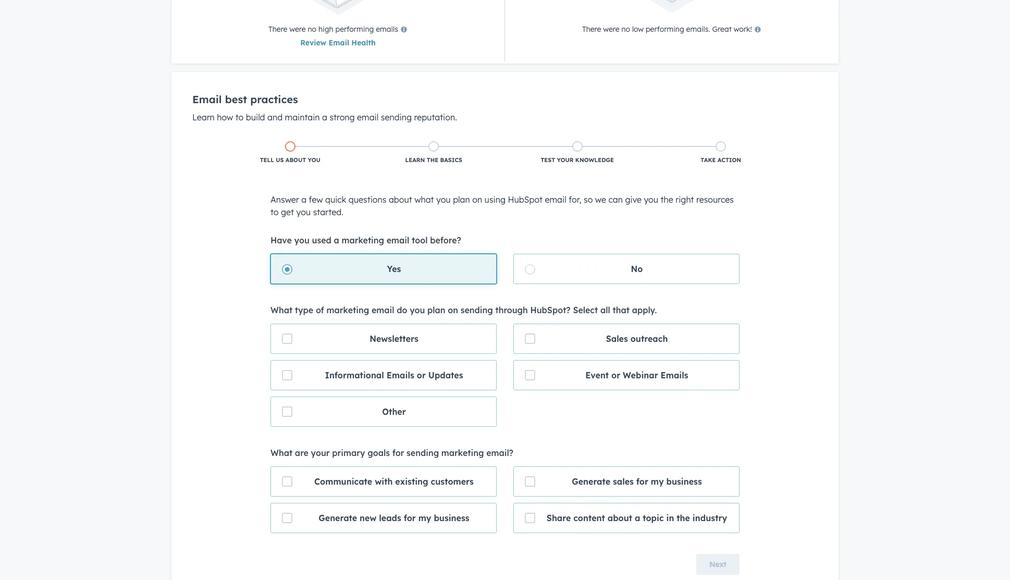Task type: locate. For each thing, give the bounding box(es) containing it.
1 horizontal spatial the
[[677, 513, 690, 524]]

email inside button
[[329, 38, 349, 47]]

performing right low
[[646, 25, 685, 34]]

marketing right of
[[327, 305, 369, 316]]

business inside option
[[434, 513, 470, 524]]

plan left using
[[453, 195, 470, 205]]

business down customers
[[434, 513, 470, 524]]

in
[[667, 513, 675, 524]]

plan
[[453, 195, 470, 205], [428, 305, 446, 316]]

on
[[473, 195, 482, 205], [448, 305, 458, 316]]

emails
[[387, 370, 415, 381], [661, 370, 689, 381]]

business up in at the right bottom
[[667, 477, 702, 487]]

1 emails from the left
[[387, 370, 415, 381]]

what left type at the bottom
[[271, 305, 293, 316]]

so
[[584, 195, 593, 205]]

business
[[667, 477, 702, 487], [434, 513, 470, 524]]

0 horizontal spatial no
[[308, 25, 317, 34]]

email left the tool
[[387, 235, 410, 246]]

0 horizontal spatial on
[[448, 305, 458, 316]]

quick
[[325, 195, 347, 205]]

email inside answer a few quick questions about what you plan on using hubspot email for, so we can give you the right resources to get you started.
[[545, 195, 567, 205]]

0 horizontal spatial about
[[389, 195, 412, 205]]

reputation.
[[414, 112, 457, 123]]

event or webinar emails
[[586, 370, 689, 381]]

0 vertical spatial the
[[661, 195, 674, 205]]

sales outreach
[[606, 334, 668, 344]]

email
[[329, 38, 349, 47], [192, 93, 222, 106]]

1 vertical spatial business
[[434, 513, 470, 524]]

0 horizontal spatial performing
[[336, 25, 374, 34]]

there left the "high"
[[269, 25, 288, 34]]

0 vertical spatial on
[[473, 195, 482, 205]]

1 horizontal spatial there
[[583, 25, 602, 34]]

email down there were no high performing emails on the left
[[329, 38, 349, 47]]

1 or from the left
[[417, 370, 426, 381]]

1 vertical spatial what
[[271, 448, 293, 458]]

for inside "generate new leads for my business" option
[[404, 513, 416, 524]]

used
[[312, 235, 332, 246]]

emails.
[[687, 25, 711, 34]]

about left what
[[389, 195, 412, 205]]

1 vertical spatial for
[[637, 477, 649, 487]]

0 horizontal spatial generate
[[319, 513, 357, 524]]

1 vertical spatial the
[[677, 513, 690, 524]]

0 horizontal spatial emails
[[387, 370, 415, 381]]

or
[[417, 370, 426, 381], [612, 370, 621, 381]]

0 vertical spatial generate
[[572, 477, 611, 487]]

Sales outreach checkbox
[[514, 324, 740, 354]]

plan right do at bottom left
[[428, 305, 446, 316]]

1 horizontal spatial emails
[[661, 370, 689, 381]]

1 what from the top
[[271, 305, 293, 316]]

1 vertical spatial my
[[419, 513, 432, 524]]

emails down the newsletters
[[387, 370, 415, 381]]

you right do at bottom left
[[410, 305, 425, 316]]

a
[[322, 112, 328, 123], [302, 195, 307, 205], [334, 235, 339, 246], [635, 513, 641, 524]]

0 vertical spatial about
[[389, 195, 412, 205]]

were
[[290, 25, 306, 34], [604, 25, 620, 34]]

what for what are your primary goals for sending marketing email?
[[271, 448, 293, 458]]

there were no low performing emails. great work!
[[583, 25, 753, 34]]

1 performing from the left
[[336, 25, 374, 34]]

for right sales
[[637, 477, 649, 487]]

No radio
[[514, 254, 740, 284]]

0 vertical spatial sending
[[381, 112, 412, 123]]

existing
[[396, 477, 429, 487]]

sending left through
[[461, 305, 493, 316]]

0 vertical spatial what
[[271, 305, 293, 316]]

Informational Emails or Updates checkbox
[[271, 360, 497, 391]]

list containing tell us about you
[[193, 133, 818, 173]]

about right "content"
[[608, 513, 633, 524]]

1 horizontal spatial no
[[622, 25, 631, 34]]

2 what from the top
[[271, 448, 293, 458]]

to right how
[[236, 112, 244, 123]]

generate left sales
[[572, 477, 611, 487]]

tell us about you
[[260, 156, 321, 164]]

1 horizontal spatial to
[[271, 207, 279, 217]]

my
[[651, 477, 664, 487], [419, 513, 432, 524]]

a inside share content about a topic in the industry option
[[635, 513, 641, 524]]

or left updates
[[417, 370, 426, 381]]

test your knowledge
[[541, 156, 614, 164]]

1 there from the left
[[269, 25, 288, 34]]

0 vertical spatial email
[[329, 38, 349, 47]]

what are your primary goals for sending marketing email?
[[271, 448, 514, 458]]

1 no from the left
[[308, 25, 317, 34]]

few
[[309, 195, 323, 205]]

generate inside checkbox
[[572, 477, 611, 487]]

1 vertical spatial about
[[608, 513, 633, 524]]

emails
[[376, 25, 398, 34]]

answer
[[271, 195, 299, 205]]

the
[[427, 156, 439, 164]]

0 vertical spatial to
[[236, 112, 244, 123]]

on right do at bottom left
[[448, 305, 458, 316]]

content
[[574, 513, 605, 524]]

marketing up yes option
[[342, 235, 384, 246]]

email up learn
[[192, 93, 222, 106]]

marketing
[[342, 235, 384, 246], [327, 305, 369, 316], [442, 448, 484, 458]]

1 horizontal spatial were
[[604, 25, 620, 34]]

1 vertical spatial marketing
[[327, 305, 369, 316]]

learn
[[406, 156, 425, 164]]

0 vertical spatial plan
[[453, 195, 470, 205]]

newsletters
[[370, 334, 419, 344]]

a left few
[[302, 195, 307, 205]]

list
[[193, 133, 818, 173]]

tool
[[412, 235, 428, 246]]

share
[[547, 513, 571, 524]]

1 were from the left
[[290, 25, 306, 34]]

1 horizontal spatial email
[[329, 38, 349, 47]]

2 vertical spatial marketing
[[442, 448, 484, 458]]

generate inside option
[[319, 513, 357, 524]]

with
[[375, 477, 393, 487]]

webinar
[[623, 370, 659, 381]]

1 vertical spatial sending
[[461, 305, 493, 316]]

1 horizontal spatial business
[[667, 477, 702, 487]]

the inside option
[[677, 513, 690, 524]]

2 there from the left
[[583, 25, 602, 34]]

marketing up customers
[[442, 448, 484, 458]]

emails right "webinar"
[[661, 370, 689, 381]]

were for low
[[604, 25, 620, 34]]

email left for, on the top right of the page
[[545, 195, 567, 205]]

for right leads
[[404, 513, 416, 524]]

2 were from the left
[[604, 25, 620, 34]]

0 horizontal spatial there
[[269, 25, 288, 34]]

generate new leads for my business
[[319, 513, 470, 524]]

about
[[389, 195, 412, 205], [608, 513, 633, 524]]

a left topic
[[635, 513, 641, 524]]

0 horizontal spatial business
[[434, 513, 470, 524]]

generate left new
[[319, 513, 357, 524]]

all
[[601, 305, 611, 316]]

no left low
[[622, 25, 631, 34]]

to left get
[[271, 207, 279, 217]]

1 vertical spatial to
[[271, 207, 279, 217]]

a inside answer a few quick questions about what you plan on using hubspot email for, so we can give you the right resources to get you started.
[[302, 195, 307, 205]]

email
[[357, 112, 379, 123], [545, 195, 567, 205], [387, 235, 410, 246], [372, 305, 395, 316]]

communicate
[[315, 477, 372, 487]]

for
[[393, 448, 404, 458], [637, 477, 649, 487], [404, 513, 416, 524]]

there left low
[[583, 25, 602, 34]]

yes
[[387, 264, 401, 274]]

no
[[308, 25, 317, 34], [622, 25, 631, 34]]

2 emails from the left
[[661, 370, 689, 381]]

communicate with existing customers
[[315, 477, 474, 487]]

1 horizontal spatial or
[[612, 370, 621, 381]]

basics
[[440, 156, 463, 164]]

strong
[[330, 112, 355, 123]]

you right get
[[297, 207, 311, 217]]

0 vertical spatial my
[[651, 477, 664, 487]]

updates
[[429, 370, 463, 381]]

0 horizontal spatial or
[[417, 370, 426, 381]]

1 horizontal spatial on
[[473, 195, 482, 205]]

about inside answer a few quick questions about what you plan on using hubspot email for, so we can give you the right resources to get you started.
[[389, 195, 412, 205]]

learn the basics button
[[362, 139, 506, 166]]

0 horizontal spatial to
[[236, 112, 244, 123]]

2 no from the left
[[622, 25, 631, 34]]

0 vertical spatial business
[[667, 477, 702, 487]]

1 horizontal spatial generate
[[572, 477, 611, 487]]

emails inside checkbox
[[661, 370, 689, 381]]

there for there were no low performing emails. great work!
[[583, 25, 602, 34]]

there
[[269, 25, 288, 34], [583, 25, 602, 34]]

my right sales
[[651, 477, 664, 487]]

my right leads
[[419, 513, 432, 524]]

0 horizontal spatial were
[[290, 25, 306, 34]]

the right in at the right bottom
[[677, 513, 690, 524]]

were up review
[[290, 25, 306, 34]]

1 horizontal spatial about
[[608, 513, 633, 524]]

of
[[316, 305, 324, 316]]

next
[[710, 560, 727, 570]]

and
[[268, 112, 283, 123]]

there for there were no high performing emails
[[269, 25, 288, 34]]

or right event
[[612, 370, 621, 381]]

1 vertical spatial on
[[448, 305, 458, 316]]

2 vertical spatial sending
[[407, 448, 439, 458]]

the inside answer a few quick questions about what you plan on using hubspot email for, so we can give you the right resources to get you started.
[[661, 195, 674, 205]]

a left strong
[[322, 112, 328, 123]]

1 vertical spatial plan
[[428, 305, 446, 316]]

were left low
[[604, 25, 620, 34]]

get
[[281, 207, 294, 217]]

about inside option
[[608, 513, 633, 524]]

before?
[[430, 235, 461, 246]]

Share content about a topic in the industry checkbox
[[514, 503, 740, 534]]

my inside checkbox
[[651, 477, 664, 487]]

sending up existing
[[407, 448, 439, 458]]

emails inside checkbox
[[387, 370, 415, 381]]

2 performing from the left
[[646, 25, 685, 34]]

Other checkbox
[[271, 397, 497, 427]]

2 or from the left
[[612, 370, 621, 381]]

2 vertical spatial for
[[404, 513, 416, 524]]

for right goals
[[393, 448, 404, 458]]

0 horizontal spatial plan
[[428, 305, 446, 316]]

0 horizontal spatial the
[[661, 195, 674, 205]]

what left the are on the left of the page
[[271, 448, 293, 458]]

the left right
[[661, 195, 674, 205]]

on left using
[[473, 195, 482, 205]]

1 vertical spatial email
[[192, 93, 222, 106]]

other
[[382, 407, 406, 417]]

learn
[[192, 112, 215, 123]]

new
[[360, 513, 377, 524]]

what
[[271, 305, 293, 316], [271, 448, 293, 458]]

1 horizontal spatial my
[[651, 477, 664, 487]]

we
[[596, 195, 607, 205]]

1 vertical spatial generate
[[319, 513, 357, 524]]

sending left reputation.
[[381, 112, 412, 123]]

1 horizontal spatial plan
[[453, 195, 470, 205]]

no up review
[[308, 25, 317, 34]]

right
[[676, 195, 694, 205]]

goals
[[368, 448, 390, 458]]

learn the basics
[[406, 156, 463, 164]]

performing
[[336, 25, 374, 34], [646, 25, 685, 34]]

1 horizontal spatial performing
[[646, 25, 685, 34]]

your
[[557, 156, 574, 164]]

Event or Webinar Emails checkbox
[[514, 360, 740, 391]]

review email health button
[[301, 37, 376, 49]]

maintain
[[285, 112, 320, 123]]

performing up health at the left top
[[336, 25, 374, 34]]

practices
[[250, 93, 298, 106]]

0 horizontal spatial my
[[419, 513, 432, 524]]

that
[[613, 305, 630, 316]]



Task type: describe. For each thing, give the bounding box(es) containing it.
event
[[586, 370, 609, 381]]

no for low
[[622, 25, 631, 34]]

give
[[626, 195, 642, 205]]

knowledge
[[576, 156, 614, 164]]

informational
[[325, 370, 384, 381]]

next button
[[697, 554, 740, 575]]

business inside checkbox
[[667, 477, 702, 487]]

what type of marketing email do you plan on sending through hubspot? select all that apply.
[[271, 305, 657, 316]]

health
[[352, 38, 376, 47]]

sending for on
[[461, 305, 493, 316]]

apply.
[[632, 305, 657, 316]]

leads
[[379, 513, 401, 524]]

0 vertical spatial marketing
[[342, 235, 384, 246]]

industry
[[693, 513, 728, 524]]

select
[[573, 305, 598, 316]]

outreach
[[631, 334, 668, 344]]

informational emails or updates
[[325, 370, 463, 381]]

can
[[609, 195, 623, 205]]

self_assessment list item
[[219, 139, 362, 166]]

resources
[[697, 195, 734, 205]]

Newsletters checkbox
[[271, 324, 497, 354]]

0 vertical spatial for
[[393, 448, 404, 458]]

to inside answer a few quick questions about what you plan on using hubspot email for, so we can give you the right resources to get you started.
[[271, 207, 279, 217]]

do
[[397, 305, 408, 316]]

email?
[[487, 448, 514, 458]]

how
[[217, 112, 233, 123]]

generate for generate sales for my business
[[572, 477, 611, 487]]

performing for high
[[336, 25, 374, 34]]

were for high
[[290, 25, 306, 34]]

you right what
[[437, 195, 451, 205]]

have you used a marketing email tool before?
[[271, 235, 461, 246]]

on inside answer a few quick questions about what you plan on using hubspot email for, so we can give you the right resources to get you started.
[[473, 195, 482, 205]]

no
[[631, 264, 643, 274]]

sales
[[613, 477, 634, 487]]

what for what type of marketing email do you plan on sending through hubspot? select all that apply.
[[271, 305, 293, 316]]

take action button
[[650, 139, 793, 166]]

for inside generate sales for my business checkbox
[[637, 477, 649, 487]]

about
[[286, 156, 306, 164]]

started.
[[313, 207, 344, 217]]

best
[[225, 93, 247, 106]]

hubspot?
[[531, 305, 571, 316]]

test
[[541, 156, 556, 164]]

take action
[[701, 156, 742, 164]]

there were no high performing emails
[[269, 25, 398, 34]]

or inside checkbox
[[417, 370, 426, 381]]

review
[[301, 38, 327, 47]]

answer a few quick questions about what you plan on using hubspot email for, so we can give you the right resources to get you started.
[[271, 195, 734, 217]]

action
[[718, 156, 742, 164]]

using
[[485, 195, 506, 205]]

my inside option
[[419, 513, 432, 524]]

take
[[701, 156, 716, 164]]

sending for email
[[381, 112, 412, 123]]

sales
[[606, 334, 628, 344]]

test your knowledge button
[[506, 139, 650, 166]]

or inside checkbox
[[612, 370, 621, 381]]

generate for generate new leads for my business
[[319, 513, 357, 524]]

learn how to build and maintain a strong email sending reputation.
[[192, 112, 457, 123]]

you left used
[[294, 235, 310, 246]]

work!
[[734, 25, 753, 34]]

questions
[[349, 195, 387, 205]]

have
[[271, 235, 292, 246]]

your
[[311, 448, 330, 458]]

performing for low
[[646, 25, 685, 34]]

you right the give
[[644, 195, 659, 205]]

a right used
[[334, 235, 339, 246]]

great
[[713, 25, 732, 34]]

review email health
[[301, 38, 376, 47]]

topic
[[643, 513, 664, 524]]

what
[[415, 195, 434, 205]]

tell
[[260, 156, 274, 164]]

share content about a topic in the industry
[[547, 513, 728, 524]]

through
[[496, 305, 528, 316]]

low
[[633, 25, 644, 34]]

no for high
[[308, 25, 317, 34]]

Generate sales for my business checkbox
[[514, 467, 740, 497]]

are
[[295, 448, 309, 458]]

Yes radio
[[271, 254, 497, 284]]

generate sales for my business
[[572, 477, 702, 487]]

hubspot
[[508, 195, 543, 205]]

email best practices
[[192, 93, 298, 106]]

for,
[[569, 195, 582, 205]]

customers
[[431, 477, 474, 487]]

you
[[308, 156, 321, 164]]

primary
[[332, 448, 365, 458]]

Communicate with existing customers checkbox
[[271, 467, 497, 497]]

email right strong
[[357, 112, 379, 123]]

email left do at bottom left
[[372, 305, 395, 316]]

0 horizontal spatial email
[[192, 93, 222, 106]]

high
[[319, 25, 334, 34]]

Generate new leads for my business checkbox
[[271, 503, 497, 534]]

plan inside answer a few quick questions about what you plan on using hubspot email for, so we can give you the right resources to get you started.
[[453, 195, 470, 205]]



Task type: vqa. For each thing, say whether or not it's contained in the screenshot.
bottommost Email
yes



